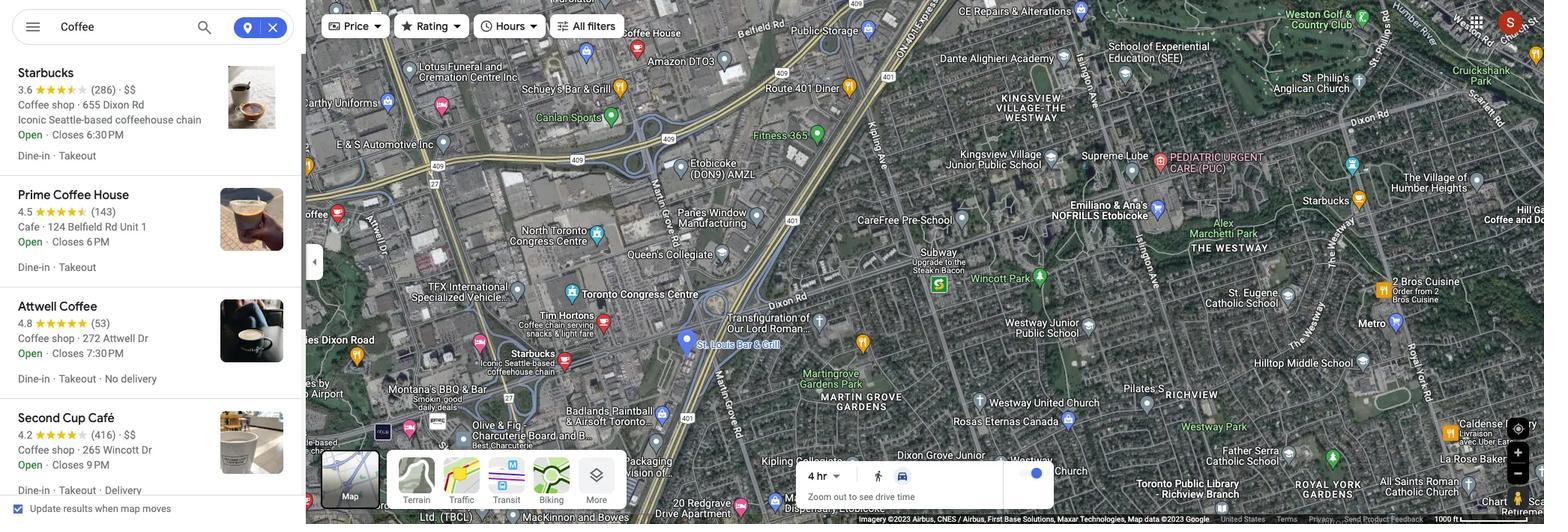 Task type: locate. For each thing, give the bounding box(es) containing it.
base
[[1005, 516, 1021, 524]]

1 vertical spatial map
[[1128, 516, 1143, 524]]

terms button
[[1277, 515, 1298, 525]]

turn off travel time tool image
[[1031, 469, 1042, 479]]

0 horizontal spatial map
[[342, 493, 359, 502]]

1 airbus, from the left
[[913, 516, 936, 524]]


[[24, 16, 42, 37]]

1000 ft
[[1435, 516, 1458, 524]]

results for coffee feed
[[0, 54, 306, 525]]

technologies,
[[1080, 516, 1126, 524]]

1000
[[1435, 516, 1452, 524]]

rating button
[[394, 10, 469, 43]]

none field inside coffee 'field'
[[61, 18, 185, 36]]

hours button
[[474, 10, 546, 43]]

rating
[[417, 19, 448, 33]]

feedback
[[1391, 516, 1423, 524]]

all filters
[[573, 19, 616, 33]]

0 horizontal spatial airbus,
[[913, 516, 936, 524]]

update
[[30, 504, 61, 515]]

united states button
[[1221, 515, 1265, 525]]

4 hr button
[[808, 468, 846, 486]]

©2023
[[888, 516, 911, 524], [1161, 516, 1184, 524]]

None radio
[[867, 468, 891, 486]]

0 vertical spatial map
[[342, 493, 359, 502]]

transit button
[[489, 458, 525, 506]]

footer
[[859, 515, 1435, 525]]

terrain button
[[399, 458, 435, 506]]

price button
[[322, 10, 390, 43]]

0 horizontal spatial ©2023
[[888, 516, 911, 524]]

footer inside google maps element
[[859, 515, 1435, 525]]

4 hr
[[808, 470, 827, 484]]

none radio inside google maps element
[[867, 468, 891, 486]]

zoom out to see drive time
[[808, 493, 915, 503]]

maxar
[[1058, 516, 1079, 524]]

data
[[1145, 516, 1160, 524]]

out
[[834, 493, 847, 503]]

show your location image
[[1512, 423, 1526, 436]]

privacy button
[[1309, 515, 1333, 525]]

airbus, left "cnes"
[[913, 516, 936, 524]]

4
[[808, 470, 814, 484]]

1 horizontal spatial ©2023
[[1161, 516, 1184, 524]]

None field
[[61, 18, 185, 36]]

biking button
[[534, 458, 570, 506]]

zoom out image
[[1513, 469, 1524, 480]]

1 horizontal spatial airbus,
[[963, 516, 986, 524]]

hr
[[817, 470, 827, 484]]

map left 'data'
[[1128, 516, 1143, 524]]

zoom
[[808, 493, 832, 503]]

map left the terrain
[[342, 493, 359, 502]]

airbus,
[[913, 516, 936, 524], [963, 516, 986, 524]]

©2023 right 'data'
[[1161, 516, 1184, 524]]

1 horizontal spatial map
[[1128, 516, 1143, 524]]

map
[[342, 493, 359, 502], [1128, 516, 1143, 524]]

airbus, right /
[[963, 516, 986, 524]]

traffic button
[[444, 458, 480, 506]]

show street view coverage image
[[1508, 487, 1529, 510]]

None radio
[[891, 468, 915, 486]]

collapse side panel image
[[307, 254, 323, 271]]

time
[[897, 493, 915, 503]]

1000 ft button
[[1435, 516, 1529, 524]]

more
[[586, 496, 607, 506]]

©2023 down time at right
[[888, 516, 911, 524]]

google
[[1186, 516, 1210, 524]]

all filters button
[[550, 10, 625, 43]]

imagery ©2023 airbus, cnes / airbus, first base solutions, maxar technologies, map data ©2023 google
[[859, 516, 1210, 524]]

footer containing imagery ©2023 airbus, cnes / airbus, first base solutions, maxar technologies, map data ©2023 google
[[859, 515, 1435, 525]]



Task type: describe. For each thing, give the bounding box(es) containing it.
send product feedback
[[1344, 516, 1423, 524]]

Turn off travel time tool checkbox
[[1020, 469, 1042, 479]]

terrain
[[403, 496, 431, 506]]

hours
[[496, 19, 525, 33]]

privacy
[[1309, 516, 1333, 524]]

1 ©2023 from the left
[[888, 516, 911, 524]]

walking image
[[873, 471, 885, 483]]

product
[[1363, 516, 1389, 524]]

biking
[[539, 496, 564, 506]]

 button
[[12, 9, 54, 48]]

2 ©2023 from the left
[[1161, 516, 1184, 524]]

when
[[95, 504, 118, 515]]

driving image
[[897, 471, 909, 483]]

see
[[859, 493, 873, 503]]

zoom in image
[[1513, 448, 1524, 459]]

terms
[[1277, 516, 1298, 524]]

all
[[573, 19, 585, 33]]

map inside footer
[[1128, 516, 1143, 524]]

google maps element
[[0, 0, 1544, 525]]

send
[[1344, 516, 1361, 524]]

update results when map moves
[[30, 504, 171, 515]]

ft
[[1453, 516, 1458, 524]]

 search field
[[12, 9, 294, 48]]

more button
[[579, 458, 615, 506]]

Update results when map moves checkbox
[[13, 500, 171, 519]]

2 airbus, from the left
[[963, 516, 986, 524]]

to
[[849, 493, 857, 503]]

Coffee field
[[12, 9, 294, 46]]

traffic
[[449, 496, 474, 506]]

transit
[[493, 496, 521, 506]]

/
[[958, 516, 961, 524]]

united states
[[1221, 516, 1265, 524]]

price
[[344, 19, 369, 33]]

cnes
[[937, 516, 956, 524]]

send product feedback button
[[1344, 515, 1423, 525]]

solutions,
[[1023, 516, 1056, 524]]

map
[[121, 504, 140, 515]]

drive
[[876, 493, 895, 503]]

first
[[988, 516, 1003, 524]]

results
[[63, 504, 93, 515]]

imagery
[[859, 516, 886, 524]]

united
[[1221, 516, 1242, 524]]

moves
[[142, 504, 171, 515]]

filters
[[587, 19, 616, 33]]

states
[[1244, 516, 1265, 524]]

google account: sheryl atherton  
(sheryl.atherton@adept.ai) image
[[1499, 10, 1523, 34]]



Task type: vqa. For each thing, say whether or not it's contained in the screenshot.
filters
yes



